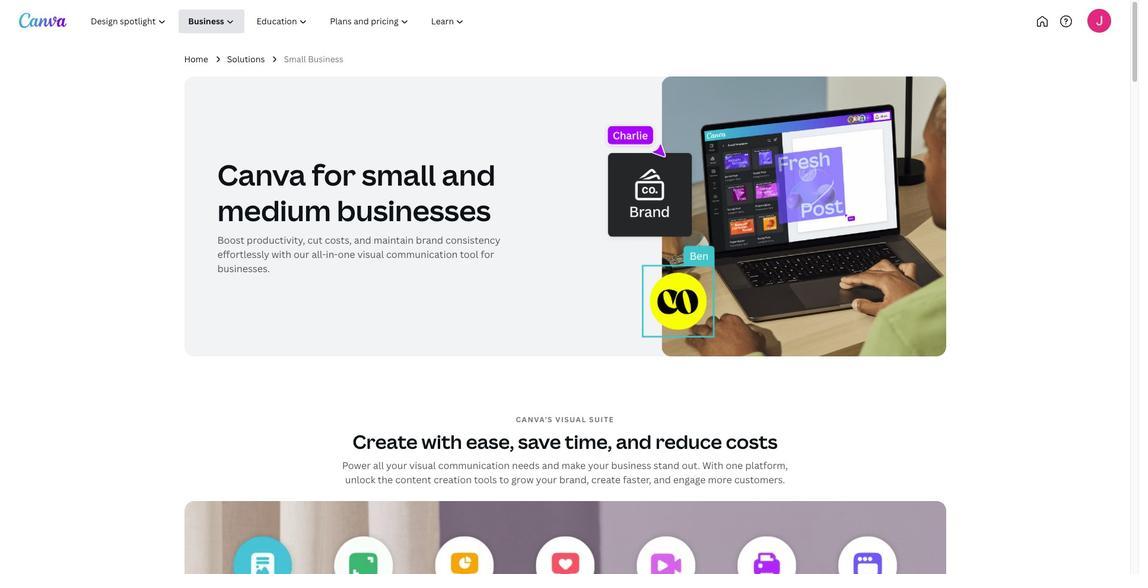 Task type: locate. For each thing, give the bounding box(es) containing it.
productivity,
[[247, 234, 305, 247]]

visual up content
[[410, 460, 436, 473]]

cut
[[308, 234, 323, 247]]

platform,
[[746, 460, 788, 473]]

your right grow
[[536, 474, 557, 487]]

maintain
[[374, 234, 414, 247]]

for
[[312, 156, 356, 194], [481, 248, 494, 261]]

0 horizontal spatial with
[[272, 248, 291, 261]]

your
[[386, 460, 407, 473], [588, 460, 609, 473], [536, 474, 557, 487]]

with down productivity,
[[272, 248, 291, 261]]

0 horizontal spatial one
[[338, 248, 355, 261]]

power
[[342, 460, 371, 473]]

0 horizontal spatial visual
[[358, 248, 384, 261]]

visual inside canva for small and medium businesses boost productivity, cut costs, and maintain brand consistency effortlessly with our all-in-one visual communication tool for businesses.
[[358, 248, 384, 261]]

0 vertical spatial communication
[[386, 248, 458, 261]]

home link
[[184, 53, 208, 66]]

home
[[184, 53, 208, 65]]

2 horizontal spatial your
[[588, 460, 609, 473]]

faster,
[[623, 474, 652, 487]]

top level navigation element
[[81, 9, 515, 33]]

1 vertical spatial for
[[481, 248, 494, 261]]

business
[[308, 53, 343, 65]]

visual up "time,"
[[556, 415, 587, 425]]

1 horizontal spatial visual
[[410, 460, 436, 473]]

unlock
[[345, 474, 376, 487]]

communication inside canva for small and medium businesses boost productivity, cut costs, and maintain brand consistency effortlessly with our all-in-one visual communication tool for businesses.
[[386, 248, 458, 261]]

0 vertical spatial one
[[338, 248, 355, 261]]

engage
[[674, 474, 706, 487]]

with up creation
[[422, 429, 462, 455]]

customers.
[[735, 474, 785, 487]]

your up create
[[588, 460, 609, 473]]

suite
[[589, 415, 615, 425]]

one down the costs,
[[338, 248, 355, 261]]

brand,
[[560, 474, 589, 487]]

1 horizontal spatial with
[[422, 429, 462, 455]]

with
[[272, 248, 291, 261], [422, 429, 462, 455]]

0 horizontal spatial for
[[312, 156, 356, 194]]

communication inside canva's visual suite create with ease, save time, and reduce costs power all your visual communication needs and make your business stand out. with one platform, unlock the content creation tools to grow your brand, create faster, and engage more customers.
[[438, 460, 510, 473]]

your right all
[[386, 460, 407, 473]]

1 vertical spatial with
[[422, 429, 462, 455]]

and
[[442, 156, 496, 194], [354, 234, 372, 247], [616, 429, 652, 455], [542, 460, 560, 473], [654, 474, 671, 487]]

0 vertical spatial visual
[[358, 248, 384, 261]]

the
[[378, 474, 393, 487]]

create
[[353, 429, 418, 455]]

1 horizontal spatial one
[[726, 460, 743, 473]]

one
[[338, 248, 355, 261], [726, 460, 743, 473]]

1 vertical spatial communication
[[438, 460, 510, 473]]

business
[[612, 460, 652, 473]]

canva
[[218, 156, 306, 194]]

1 vertical spatial one
[[726, 460, 743, 473]]

make
[[562, 460, 586, 473]]

one inside canva for small and medium businesses boost productivity, cut costs, and maintain brand consistency effortlessly with our all-in-one visual communication tool for businesses.
[[338, 248, 355, 261]]

0 vertical spatial with
[[272, 248, 291, 261]]

communication
[[386, 248, 458, 261], [438, 460, 510, 473]]

communication up tools
[[438, 460, 510, 473]]

costs
[[726, 429, 778, 455]]

stand
[[654, 460, 680, 473]]

visual
[[358, 248, 384, 261], [556, 415, 587, 425], [410, 460, 436, 473]]

1 vertical spatial visual
[[556, 415, 587, 425]]

visual down 'maintain'
[[358, 248, 384, 261]]

1 horizontal spatial for
[[481, 248, 494, 261]]

grow
[[512, 474, 534, 487]]

save
[[518, 429, 561, 455]]

ease,
[[466, 429, 514, 455]]

one up the more
[[726, 460, 743, 473]]

content
[[395, 474, 432, 487]]

communication down brand at the top
[[386, 248, 458, 261]]

small business
[[284, 53, 343, 65]]



Task type: vqa. For each thing, say whether or not it's contained in the screenshot.
Purple Monochromatic Self Help Book Cover icon
no



Task type: describe. For each thing, give the bounding box(es) containing it.
out.
[[682, 460, 700, 473]]

with inside canva for small and medium businesses boost productivity, cut costs, and maintain brand consistency effortlessly with our all-in-one visual communication tool for businesses.
[[272, 248, 291, 261]]

tools
[[474, 474, 497, 487]]

solutions
[[227, 53, 265, 65]]

in-
[[326, 248, 338, 261]]

needs
[[512, 460, 540, 473]]

businesses.
[[218, 263, 270, 276]]

0 vertical spatial for
[[312, 156, 356, 194]]

effortlessly
[[218, 248, 269, 261]]

create
[[592, 474, 621, 487]]

our
[[294, 248, 309, 261]]

small
[[362, 156, 436, 194]]

solutions link
[[227, 53, 265, 66]]

small
[[284, 53, 306, 65]]

consistency
[[446, 234, 501, 247]]

canva for small and medium businesses boost productivity, cut costs, and maintain brand consistency effortlessly with our all-in-one visual communication tool for businesses.
[[218, 156, 501, 276]]

time,
[[565, 429, 612, 455]]

canva's visual suite create with ease, save time, and reduce costs power all your visual communication needs and make your business stand out. with one platform, unlock the content creation tools to grow your brand, create faster, and engage more customers.
[[342, 415, 788, 487]]

brand
[[416, 234, 443, 247]]

medium
[[218, 191, 331, 230]]

reduce
[[656, 429, 722, 455]]

businesses
[[337, 191, 491, 230]]

2 horizontal spatial visual
[[556, 415, 587, 425]]

1 horizontal spatial your
[[536, 474, 557, 487]]

with
[[703, 460, 724, 473]]

with inside canva's visual suite create with ease, save time, and reduce costs power all your visual communication needs and make your business stand out. with one platform, unlock the content creation tools to grow your brand, create faster, and engage more customers.
[[422, 429, 462, 455]]

all
[[373, 460, 384, 473]]

canva's
[[516, 415, 553, 425]]

all-
[[312, 248, 326, 261]]

more
[[708, 474, 732, 487]]

boost
[[218, 234, 245, 247]]

tool
[[460, 248, 479, 261]]

creation
[[434, 474, 472, 487]]

2 vertical spatial visual
[[410, 460, 436, 473]]

costs,
[[325, 234, 352, 247]]

one inside canva's visual suite create with ease, save time, and reduce costs power all your visual communication needs and make your business stand out. with one platform, unlock the content creation tools to grow your brand, create faster, and engage more customers.
[[726, 460, 743, 473]]

to
[[500, 474, 509, 487]]

0 horizontal spatial your
[[386, 460, 407, 473]]



